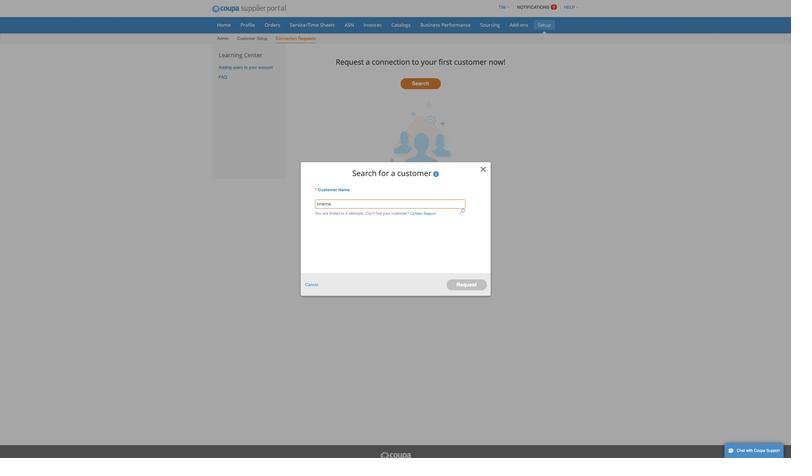 Task type: locate. For each thing, give the bounding box(es) containing it.
close image
[[481, 166, 487, 173]]

customer
[[238, 36, 256, 41], [318, 187, 338, 192]]

learning
[[219, 51, 243, 59]]

connection
[[276, 36, 297, 41]]

your
[[421, 57, 437, 67], [249, 65, 257, 70], [383, 211, 391, 216]]

1 horizontal spatial a
[[391, 168, 396, 178]]

profile link
[[236, 20, 259, 30]]

to up 'search' button
[[412, 57, 420, 67]]

1 vertical spatial customer
[[398, 168, 432, 178]]

your down center
[[249, 65, 257, 70]]

0 vertical spatial support
[[424, 211, 436, 216]]

1 vertical spatial support
[[767, 448, 781, 453]]

1 horizontal spatial to
[[342, 211, 345, 216]]

search
[[413, 81, 430, 87], [353, 168, 377, 178]]

0 vertical spatial request
[[336, 57, 364, 67]]

are
[[323, 211, 329, 216]]

customer right first
[[455, 57, 487, 67]]

now!
[[489, 57, 506, 67]]

1 horizontal spatial customer
[[318, 187, 338, 192]]

search for search for a customer
[[353, 168, 377, 178]]

sheets
[[320, 22, 335, 28]]

support right coupa
[[767, 448, 781, 453]]

cancel button
[[306, 281, 319, 288]]

adding
[[219, 65, 232, 70]]

0 horizontal spatial setup
[[257, 36, 268, 41]]

2 horizontal spatial your
[[421, 57, 437, 67]]

0 horizontal spatial search
[[353, 168, 377, 178]]

a
[[366, 57, 370, 67], [391, 168, 396, 178]]

business performance link
[[417, 20, 475, 30]]

contact
[[411, 211, 423, 216]]

coupa
[[755, 448, 766, 453]]

0 vertical spatial coupa supplier portal image
[[208, 1, 291, 17]]

0 vertical spatial customer
[[455, 57, 487, 67]]

admin
[[217, 36, 229, 41]]

faq
[[219, 75, 227, 80]]

customer down profile link
[[238, 36, 256, 41]]

0 horizontal spatial support
[[424, 211, 436, 216]]

support
[[424, 211, 436, 216], [767, 448, 781, 453]]

0 vertical spatial a
[[366, 57, 370, 67]]

2 horizontal spatial to
[[412, 57, 420, 67]]

sourcing
[[481, 22, 500, 28]]

center
[[244, 51, 263, 59]]

customer right *
[[318, 187, 338, 192]]

business
[[421, 22, 441, 28]]

to
[[412, 57, 420, 67], [245, 65, 248, 70], [342, 211, 345, 216]]

search inside search for a customer dialog
[[353, 168, 377, 178]]

add-ons
[[510, 22, 529, 28]]

orders link
[[261, 20, 285, 30]]

can't
[[366, 211, 375, 216]]

search down request a connection to your first customer now!
[[413, 81, 430, 87]]

a right the for
[[391, 168, 396, 178]]

profile
[[241, 22, 255, 28]]

limited
[[330, 211, 341, 216]]

1 vertical spatial request
[[457, 282, 477, 288]]

0 horizontal spatial customer
[[398, 168, 432, 178]]

you are limited to 2 attempts. can't find your customer? contact support
[[316, 211, 436, 216]]

1 horizontal spatial coupa supplier portal image
[[380, 452, 412, 458]]

support inside button
[[767, 448, 781, 453]]

home
[[217, 22, 231, 28]]

1 vertical spatial a
[[391, 168, 396, 178]]

business performance
[[421, 22, 471, 28]]

adding users to your account
[[219, 65, 273, 70]]

first
[[439, 57, 453, 67]]

1 horizontal spatial customer
[[455, 57, 487, 67]]

support right contact
[[424, 211, 436, 216]]

1 horizontal spatial support
[[767, 448, 781, 453]]

search inside 'search' button
[[413, 81, 430, 87]]

search left the for
[[353, 168, 377, 178]]

to right users on the left
[[245, 65, 248, 70]]

your left first
[[421, 57, 437, 67]]

setup link
[[534, 20, 556, 30]]

customer inside dialog
[[318, 187, 338, 192]]

1 vertical spatial setup
[[257, 36, 268, 41]]

1 horizontal spatial setup
[[538, 22, 551, 28]]

customer setup link
[[237, 35, 268, 43]]

0 horizontal spatial request
[[336, 57, 364, 67]]

1 horizontal spatial request
[[457, 282, 477, 288]]

your right find
[[383, 211, 391, 216]]

search button
[[401, 78, 441, 89]]

sourcing link
[[477, 20, 505, 30]]

1 horizontal spatial your
[[383, 211, 391, 216]]

ons
[[521, 22, 529, 28]]

connection requests link
[[276, 35, 316, 43]]

performance
[[442, 22, 471, 28]]

customer right the for
[[398, 168, 432, 178]]

search for search
[[413, 81, 430, 87]]

1 horizontal spatial search
[[413, 81, 430, 87]]

1 vertical spatial search
[[353, 168, 377, 178]]

request inside request button
[[457, 282, 477, 288]]

chat
[[738, 448, 746, 453]]

0 vertical spatial customer
[[238, 36, 256, 41]]

coupa supplier portal image
[[208, 1, 291, 17], [380, 452, 412, 458]]

setup
[[538, 22, 551, 28], [257, 36, 268, 41]]

asn link
[[341, 20, 359, 30]]

to left 2
[[342, 211, 345, 216]]

customer setup
[[238, 36, 268, 41]]

0 horizontal spatial your
[[249, 65, 257, 70]]

customer
[[455, 57, 487, 67], [398, 168, 432, 178]]

request
[[336, 57, 364, 67], [457, 282, 477, 288]]

add-ons link
[[506, 20, 533, 30]]

to inside dialog
[[342, 211, 345, 216]]

0 vertical spatial search
[[413, 81, 430, 87]]

faq link
[[219, 75, 227, 80]]

1 vertical spatial customer
[[318, 187, 338, 192]]

account
[[258, 65, 273, 70]]

0 vertical spatial setup
[[538, 22, 551, 28]]

setup right ons
[[538, 22, 551, 28]]

learning center
[[219, 51, 263, 59]]

a left connection
[[366, 57, 370, 67]]

setup down 'orders' link
[[257, 36, 268, 41]]

asn
[[345, 22, 354, 28]]



Task type: vqa. For each thing, say whether or not it's contained in the screenshot.
the connection
yes



Task type: describe. For each thing, give the bounding box(es) containing it.
invoices
[[364, 22, 382, 28]]

admin link
[[217, 35, 229, 43]]

catalogs
[[392, 22, 411, 28]]

service/time sheets link
[[286, 20, 340, 30]]

request for request a connection to your first customer now!
[[336, 57, 364, 67]]

1 vertical spatial coupa supplier portal image
[[380, 452, 412, 458]]

request a connection to your first customer now!
[[336, 57, 506, 67]]

chat with coupa support button
[[725, 443, 785, 458]]

to for connection
[[412, 57, 420, 67]]

find
[[376, 211, 382, 216]]

request for request
[[457, 282, 477, 288]]

connection
[[372, 57, 411, 67]]

customer inside dialog
[[398, 168, 432, 178]]

a inside dialog
[[391, 168, 396, 178]]

request button
[[447, 279, 487, 290]]

search for a customer
[[353, 168, 432, 178]]

for
[[379, 168, 389, 178]]

your inside search for a customer dialog
[[383, 211, 391, 216]]

* customer name
[[316, 187, 350, 192]]

0 horizontal spatial customer
[[238, 36, 256, 41]]

service/time
[[290, 22, 319, 28]]

orders
[[265, 22, 281, 28]]

2
[[346, 211, 348, 216]]

add-
[[510, 22, 521, 28]]

connection requests
[[276, 36, 316, 41]]

name
[[339, 187, 350, 192]]

home link
[[213, 20, 235, 30]]

0 horizontal spatial a
[[366, 57, 370, 67]]

you
[[316, 211, 322, 216]]

chat with coupa support
[[738, 448, 781, 453]]

search for a customer dialog
[[301, 162, 491, 296]]

service/time sheets
[[290, 22, 335, 28]]

0 horizontal spatial coupa supplier portal image
[[208, 1, 291, 17]]

support inside search for a customer dialog
[[424, 211, 436, 216]]

to for limited
[[342, 211, 345, 216]]

with
[[747, 448, 754, 453]]

attempts.
[[349, 211, 365, 216]]

Type to search for a customer text field
[[316, 200, 466, 209]]

customer?
[[392, 211, 410, 216]]

*
[[316, 187, 317, 192]]

contact support button
[[411, 210, 436, 217]]

invoices link
[[360, 20, 386, 30]]

requests
[[298, 36, 316, 41]]

catalogs link
[[388, 20, 415, 30]]

0 horizontal spatial to
[[245, 65, 248, 70]]

users
[[233, 65, 243, 70]]

cancel
[[306, 282, 319, 287]]

adding users to your account link
[[219, 65, 273, 70]]



